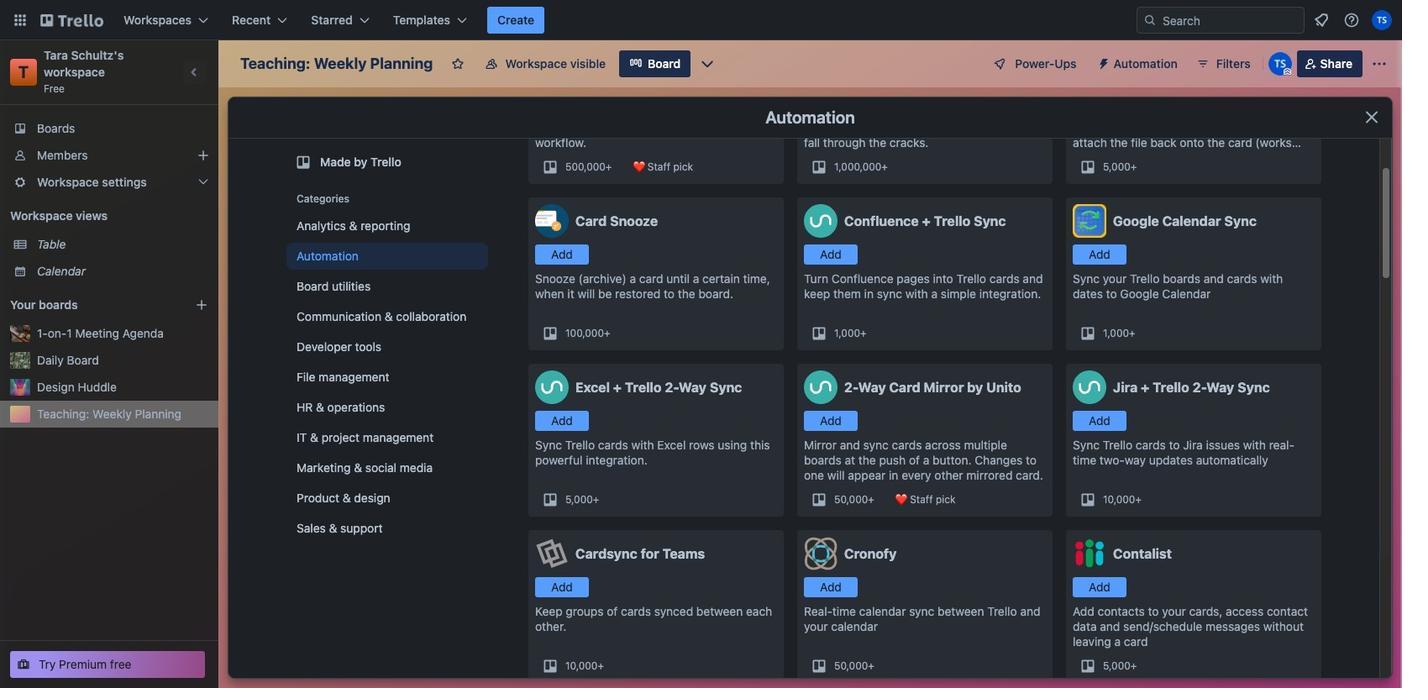 Task type: locate. For each thing, give the bounding box(es) containing it.
add button for confluence
[[804, 244, 858, 265]]

of inside mirror and sync cards across multiple boards at the push of a button. changes to one will appear in every other mirrored card.
[[909, 453, 920, 467]]

tara schultz (taraschultz7) image
[[1372, 10, 1392, 30], [1268, 52, 1292, 76]]

1 horizontal spatial time
[[832, 604, 856, 618]]

0 horizontal spatial 10,000 +
[[565, 660, 604, 672]]

& left design
[[343, 491, 351, 505]]

cards up way
[[1136, 438, 1166, 452]]

by right made
[[354, 155, 368, 169]]

pick for 50,000 +
[[936, 493, 956, 506]]

snooze
[[610, 213, 658, 229], [535, 271, 575, 286]]

1 vertical spatial 50,000 +
[[834, 660, 874, 672]]

visible
[[570, 56, 606, 71]]

no
[[948, 120, 962, 134]]

5,000 + down leaving
[[1103, 660, 1137, 672]]

and inside the sync your trello boards and cards with dates to google calendar
[[1204, 271, 1224, 286]]

1 horizontal spatial integration.
[[979, 287, 1041, 301]]

2 vertical spatial calendar
[[1162, 287, 1211, 301]]

2 vertical spatial 5,000 +
[[1103, 660, 1137, 672]]

0 vertical spatial integration.
[[979, 287, 1041, 301]]

will
[[578, 287, 595, 301], [827, 468, 845, 482]]

your up send/schedule
[[1162, 604, 1186, 618]]

or
[[997, 120, 1008, 134]]

of inside keep groups of cards synced between each other.
[[607, 604, 618, 618]]

a right leaving
[[1114, 634, 1121, 649]]

& inside "link"
[[310, 430, 318, 444]]

jira inside sync trello cards to jira issues with real- time two-way updates automatically
[[1183, 438, 1203, 452]]

0 horizontal spatial way
[[679, 380, 707, 395]]

1 vertical spatial card
[[889, 380, 921, 395]]

trello inside sync trello cards to jira issues with real- time two-way updates automatically
[[1103, 438, 1133, 452]]

automation up fall
[[766, 108, 855, 127]]

way up rows
[[679, 380, 707, 395]]

boards
[[1163, 271, 1201, 286], [39, 297, 78, 312], [804, 453, 842, 467]]

product & design
[[297, 491, 390, 505]]

500,000 +
[[565, 160, 612, 173]]

5,000 down leaving
[[1103, 660, 1131, 672]]

integration. right 'simple'
[[979, 287, 1041, 301]]

with inside the 'sync trello cards with excel rows using this powerful integration.'
[[631, 438, 654, 452]]

recent button
[[222, 7, 298, 34]]

management down hr & operations link
[[363, 430, 434, 444]]

it
[[297, 430, 307, 444]]

2 horizontal spatial time
[[1073, 453, 1097, 467]]

add up it
[[551, 247, 573, 261]]

0 horizontal spatial of
[[607, 604, 618, 618]]

0 vertical spatial 10,000 +
[[1103, 493, 1142, 506]]

customize views image
[[699, 55, 716, 72]]

& right hr
[[316, 400, 324, 414]]

& down board utilities link
[[385, 309, 393, 323]]

1 horizontal spatial will
[[827, 468, 845, 482]]

2 vertical spatial time
[[832, 604, 856, 618]]

1,000 + for google calendar sync
[[1103, 327, 1136, 339]]

add button up contacts
[[1073, 577, 1127, 597]]

messages
[[1206, 619, 1260, 633]]

sync
[[877, 287, 902, 301], [863, 438, 889, 452], [909, 604, 935, 618]]

teaching: down recent dropdown button
[[240, 55, 311, 72]]

0 horizontal spatial time
[[609, 120, 633, 134]]

try premium free
[[39, 657, 132, 671]]

workspace settings
[[37, 175, 147, 189]]

calendar down real- in the bottom of the page
[[831, 619, 878, 633]]

2 1,000 + from the left
[[1103, 327, 1136, 339]]

the down the apps
[[869, 135, 886, 150]]

5,000 + down file
[[1103, 160, 1137, 173]]

cards down google calendar sync
[[1227, 271, 1257, 286]]

integration. inside the 'sync trello cards with excel rows using this powerful integration.'
[[586, 453, 648, 467]]

management up operations
[[319, 370, 389, 384]]

it & project management link
[[287, 424, 488, 451]]

confluence inside turn confluence pages into trello cards and keep them in sync with a simple integration.
[[832, 271, 894, 286]]

1 horizontal spatial 10,000
[[1103, 493, 1135, 506]]

ideas
[[965, 120, 994, 134]]

0 vertical spatial 50,000 +
[[834, 493, 874, 506]]

leaving
[[1073, 634, 1111, 649]]

add up powerful
[[551, 413, 573, 428]]

from
[[1138, 120, 1163, 134]]

your inside card-to-document | generate google documents from your trello cards and attach the file back onto the card (works with custom fields)
[[1166, 120, 1190, 134]]

2- up issues
[[1193, 380, 1207, 395]]

1 vertical spatial by
[[967, 380, 983, 395]]

0 vertical spatial for
[[707, 105, 723, 119]]

10,000 + for jira + trello 2-way sync
[[1103, 493, 1142, 506]]

1 vertical spatial integration.
[[586, 453, 648, 467]]

0 horizontal spatial jira
[[1113, 380, 1138, 395]]

1 horizontal spatial way
[[858, 380, 886, 395]]

0 horizontal spatial 1,000
[[834, 327, 860, 339]]

1 vertical spatial time
[[1073, 453, 1097, 467]]

pick
[[673, 160, 693, 173], [936, 493, 956, 506]]

& for it
[[310, 430, 318, 444]]

2- up the 'sync trello cards with excel rows using this powerful integration.' at the bottom
[[665, 380, 679, 395]]

add button for excel
[[535, 411, 589, 431]]

1 vertical spatial google
[[1113, 213, 1159, 229]]

1 tasks from the left
[[535, 120, 564, 134]]

1 way from the left
[[679, 380, 707, 395]]

design huddle
[[37, 380, 117, 394]]

calendar inside the sync your trello boards and cards with dates to google calendar
[[1162, 287, 1211, 301]]

your inside automatically copy trello cards for repeated tasks to save time and bring process to your workflow.
[[751, 120, 775, 134]]

card inside the add contacts to your cards, access contact data and send/schedule messages without leaving a card
[[1124, 634, 1148, 649]]

0 horizontal spatial in
[[864, 287, 874, 301]]

teaching: inside 'link'
[[37, 407, 89, 421]]

by left unito
[[967, 380, 983, 395]]

add button up 'two-'
[[1073, 411, 1127, 431]]

in down push
[[889, 468, 899, 482]]

google calendar sync
[[1113, 213, 1257, 229]]

cards up bring
[[674, 105, 704, 119]]

0 vertical spatial card
[[1228, 135, 1252, 150]]

1 1,000 from the left
[[834, 327, 860, 339]]

1,000
[[834, 327, 860, 339], [1103, 327, 1129, 339]]

pick down other
[[936, 493, 956, 506]]

free
[[44, 82, 65, 95]]

sync inside the sync your trello boards and cards with dates to google calendar
[[1073, 271, 1100, 286]]

to up send/schedule
[[1148, 604, 1159, 618]]

hr & operations link
[[287, 394, 488, 421]]

in inside turn confluence pages into trello cards and keep them in sync with a simple integration.
[[864, 287, 874, 301]]

1 between from the left
[[696, 604, 743, 618]]

cardsync
[[576, 546, 638, 561]]

product & design link
[[287, 485, 488, 512]]

file management link
[[287, 364, 488, 391]]

1 horizontal spatial 10,000 +
[[1103, 493, 1142, 506]]

onto
[[1180, 135, 1204, 150]]

communication
[[297, 309, 381, 323]]

hr
[[297, 400, 313, 414]]

1,000 for google calendar sync
[[1103, 327, 1129, 339]]

+ down file
[[1131, 160, 1137, 173]]

a inside turn confluence pages into trello cards and keep them in sync with a simple integration.
[[931, 287, 938, 301]]

1 horizontal spatial ❤️ staff pick
[[895, 493, 956, 506]]

add inside the add contacts to your cards, access contact data and send/schedule messages without leaving a card
[[1073, 604, 1095, 618]]

0 vertical spatial of
[[909, 453, 920, 467]]

50,000 + down 'real-time calendar sync between trello and your calendar'
[[834, 660, 874, 672]]

3 way from the left
[[1207, 380, 1234, 395]]

1-on-1 meeting agenda
[[37, 326, 164, 340]]

❤️ staff pick down every
[[895, 493, 956, 506]]

certain
[[702, 271, 740, 286]]

10,000 + down other.
[[565, 660, 604, 672]]

5,000 + for contalist
[[1103, 660, 1137, 672]]

with inside the sync your trello boards and cards with dates to google calendar
[[1260, 271, 1283, 286]]

google right dates
[[1120, 287, 1159, 301]]

add button for jira
[[1073, 411, 1127, 431]]

1-on-1 meeting agenda link
[[37, 325, 208, 342]]

10,000 +
[[1103, 493, 1142, 506], [565, 660, 604, 672]]

1 50,000 + from the top
[[834, 493, 874, 506]]

add button for google
[[1073, 244, 1127, 265]]

powerful
[[535, 453, 583, 467]]

will inside 'snooze (archive) a card until a certain time, when it will be restored to the board.'
[[578, 287, 595, 301]]

0 vertical spatial card
[[576, 213, 607, 229]]

weekly inside teaching: weekly planning text field
[[314, 55, 367, 72]]

workspace inside button
[[505, 56, 567, 71]]

collaboration up "through"
[[804, 120, 875, 134]]

automatically
[[535, 105, 609, 119]]

1 vertical spatial will
[[827, 468, 845, 482]]

weekly down the starred popup button
[[314, 55, 367, 72]]

2 50,000 + from the top
[[834, 660, 874, 672]]

teaching: weekly planning down the huddle
[[37, 407, 181, 421]]

process
[[690, 120, 733, 134]]

board utilities link
[[287, 273, 488, 300]]

1 vertical spatial boards
[[39, 297, 78, 312]]

❤️ staff pick for 50,000 +
[[895, 493, 956, 506]]

sales
[[297, 521, 326, 535]]

excel left rows
[[657, 438, 686, 452]]

& left social at the left of the page
[[354, 460, 362, 475]]

search image
[[1143, 13, 1157, 27]]

1 vertical spatial 50,000
[[834, 660, 868, 672]]

0 horizontal spatial by
[[354, 155, 368, 169]]

table
[[37, 237, 66, 251]]

& for product
[[343, 491, 351, 505]]

workspace inside dropdown button
[[37, 175, 99, 189]]

1 2- from the left
[[665, 380, 679, 395]]

1 vertical spatial board
[[297, 279, 329, 293]]

the inside 'snooze (archive) a card until a certain time, when it will be restored to the board.'
[[678, 287, 695, 301]]

+
[[606, 160, 612, 173], [882, 160, 888, 173], [1131, 160, 1137, 173], [922, 213, 931, 229], [604, 327, 610, 339], [860, 327, 867, 339], [1129, 327, 1136, 339], [613, 380, 622, 395], [1141, 380, 1150, 395], [593, 493, 599, 506], [868, 493, 874, 506], [1135, 493, 1142, 506], [598, 660, 604, 672], [868, 660, 874, 672], [1131, 660, 1137, 672]]

0 horizontal spatial ❤️ staff pick
[[632, 160, 693, 173]]

1 vertical spatial teaching: weekly planning
[[37, 407, 181, 421]]

card down 500,000 +
[[576, 213, 607, 229]]

0 horizontal spatial collaboration
[[396, 309, 467, 323]]

card
[[1228, 135, 1252, 150], [639, 271, 663, 286], [1124, 634, 1148, 649]]

2 1,000 from the left
[[1103, 327, 1129, 339]]

to inside the add contacts to your cards, access contact data and send/schedule messages without leaving a card
[[1148, 604, 1159, 618]]

between inside 'real-time calendar sync between trello and your calendar'
[[938, 604, 984, 618]]

add up turn
[[820, 247, 842, 261]]

0 vertical spatial board
[[648, 56, 681, 71]]

5,000 down powerful
[[565, 493, 593, 506]]

in right them
[[864, 287, 874, 301]]

fall
[[804, 135, 820, 150]]

to down the until
[[664, 287, 675, 301]]

boards inside the sync your trello boards and cards with dates to google calendar
[[1163, 271, 1201, 286]]

your
[[853, 105, 877, 119], [751, 120, 775, 134], [1166, 120, 1190, 134], [1103, 271, 1127, 286], [1162, 604, 1186, 618], [804, 619, 828, 633]]

teaching: weekly planning inside text field
[[240, 55, 433, 72]]

❤️ staff pick for 500,000 +
[[632, 160, 693, 173]]

0 vertical spatial teaching: weekly planning
[[240, 55, 433, 72]]

ups
[[1055, 56, 1077, 71]]

10,000 down 'two-'
[[1103, 493, 1135, 506]]

1 vertical spatial confluence
[[832, 271, 894, 286]]

❤️ down every
[[895, 493, 907, 506]]

integration. inside turn confluence pages into trello cards and keep them in sync with a simple integration.
[[979, 287, 1041, 301]]

of up every
[[909, 453, 920, 467]]

simple
[[941, 287, 976, 301]]

0 vertical spatial tara schultz (taraschultz7) image
[[1372, 10, 1392, 30]]

add for 2-
[[820, 413, 842, 428]]

snooze up when
[[535, 271, 575, 286]]

schultz's
[[71, 48, 124, 62]]

add up dates
[[1089, 247, 1111, 261]]

2 horizontal spatial 2-
[[1193, 380, 1207, 395]]

3 2- from the left
[[1193, 380, 1207, 395]]

automation down search icon
[[1114, 56, 1178, 71]]

1 vertical spatial staff
[[910, 493, 933, 506]]

will down at
[[827, 468, 845, 482]]

your down |
[[1166, 120, 1190, 134]]

way for jira + trello 2-way sync
[[1207, 380, 1234, 395]]

snooze up (archive)
[[610, 213, 658, 229]]

0 vertical spatial teaching:
[[240, 55, 311, 72]]

0 vertical spatial workspace
[[505, 56, 567, 71]]

staff down automatically copy trello cards for repeated tasks to save time and bring process to your workflow.
[[648, 160, 671, 173]]

to inside 'snooze (archive) a card until a certain time, when it will be restored to the board.'
[[664, 287, 675, 301]]

add up contacts
[[1089, 580, 1111, 594]]

1 50,000 from the top
[[834, 493, 868, 506]]

+ down way
[[1135, 493, 1142, 506]]

1,000 for confluence + trello sync
[[834, 327, 860, 339]]

reporting
[[361, 218, 410, 233]]

1 horizontal spatial in
[[889, 468, 899, 482]]

google
[[1239, 105, 1278, 119], [1113, 213, 1159, 229], [1120, 287, 1159, 301]]

your inside 'real-time calendar sync between trello and your calendar'
[[804, 619, 828, 633]]

card
[[576, 213, 607, 229], [889, 380, 921, 395]]

fields)
[[1144, 150, 1180, 165]]

automatically
[[1196, 453, 1268, 467]]

contacts
[[1098, 604, 1145, 618]]

card down the cards
[[1228, 135, 1252, 150]]

and inside turn confluence pages into trello cards and keep them in sync with a simple integration.
[[1023, 271, 1043, 286]]

1 horizontal spatial automation
[[766, 108, 855, 127]]

workspace for workspace settings
[[37, 175, 99, 189]]

1 vertical spatial teaching:
[[37, 407, 89, 421]]

10,000 + down 'two-'
[[1103, 493, 1142, 506]]

0 horizontal spatial snooze
[[535, 271, 575, 286]]

add for google
[[1089, 247, 1111, 261]]

will inside mirror and sync cards across multiple boards at the push of a button. changes to one will appear in every other mirrored card.
[[827, 468, 845, 482]]

boards up one
[[804, 453, 842, 467]]

add button up turn
[[804, 244, 858, 265]]

cards
[[674, 105, 704, 119], [990, 271, 1020, 286], [1227, 271, 1257, 286], [598, 438, 628, 452], [892, 438, 922, 452], [1136, 438, 1166, 452], [621, 604, 651, 618]]

staff for 500,000 +
[[648, 160, 671, 173]]

2 vertical spatial 5,000
[[1103, 660, 1131, 672]]

1 vertical spatial 5,000 +
[[565, 493, 599, 506]]

add up keep
[[551, 580, 573, 594]]

0 vertical spatial pick
[[673, 160, 693, 173]]

1 horizontal spatial excel
[[657, 438, 686, 452]]

1 vertical spatial snooze
[[535, 271, 575, 286]]

to down automatically
[[567, 120, 578, 134]]

1 vertical spatial pick
[[936, 493, 956, 506]]

1 horizontal spatial collaboration
[[804, 120, 875, 134]]

board up design huddle
[[67, 353, 99, 367]]

to
[[567, 120, 578, 134], [737, 120, 748, 134], [664, 287, 675, 301], [1106, 287, 1117, 301], [1169, 438, 1180, 452], [1026, 453, 1037, 467], [1148, 604, 1159, 618]]

1 vertical spatial calendar
[[831, 619, 878, 633]]

0 vertical spatial time
[[609, 120, 633, 134]]

0 horizontal spatial for
[[641, 546, 659, 561]]

with inside turn confluence pages into trello cards and keep them in sync with a simple integration.
[[905, 287, 928, 301]]

1 vertical spatial planning
[[135, 407, 181, 421]]

a right the until
[[693, 271, 699, 286]]

1 1,000 + from the left
[[834, 327, 867, 339]]

1 horizontal spatial card
[[1124, 634, 1148, 649]]

board for board utilities
[[297, 279, 329, 293]]

0 vertical spatial staff
[[648, 160, 671, 173]]

0 horizontal spatial 10,000
[[565, 660, 598, 672]]

add up one
[[820, 413, 842, 428]]

1 vertical spatial sync
[[863, 438, 889, 452]]

1 horizontal spatial for
[[707, 105, 723, 119]]

1 vertical spatial management
[[363, 430, 434, 444]]

agenda
[[122, 326, 164, 340]]

0 vertical spatial mirror
[[924, 380, 964, 395]]

made by trello link
[[287, 145, 488, 179]]

card up push
[[889, 380, 921, 395]]

way
[[1125, 453, 1146, 467]]

+ down 'real-time calendar sync between trello and your calendar'
[[868, 660, 874, 672]]

1 vertical spatial 5,000
[[565, 493, 593, 506]]

time down the copy
[[609, 120, 633, 134]]

sync inside mirror and sync cards across multiple boards at the push of a button. changes to one will appear in every other mirrored card.
[[863, 438, 889, 452]]

to down repeated
[[737, 120, 748, 134]]

add button up keep
[[535, 577, 589, 597]]

1 horizontal spatial 1,000 +
[[1103, 327, 1136, 339]]

0 horizontal spatial tasks
[[535, 120, 564, 134]]

your boards with 4 items element
[[10, 295, 170, 315]]

add button up powerful
[[535, 411, 589, 431]]

a up every
[[923, 453, 930, 467]]

for left teams
[[641, 546, 659, 561]]

0 horizontal spatial tara schultz (taraschultz7) image
[[1268, 52, 1292, 76]]

to right dates
[[1106, 287, 1117, 301]]

add for confluence
[[820, 247, 842, 261]]

time,
[[743, 271, 770, 286]]

media
[[400, 460, 433, 475]]

sync
[[974, 213, 1006, 229], [1224, 213, 1257, 229], [1073, 271, 1100, 286], [710, 380, 742, 395], [1238, 380, 1270, 395], [535, 438, 562, 452], [1073, 438, 1100, 452]]

1 vertical spatial card
[[639, 271, 663, 286]]

open information menu image
[[1343, 12, 1360, 29]]

teams
[[663, 546, 705, 561]]

marketing & social media
[[297, 460, 433, 475]]

2 between from the left
[[938, 604, 984, 618]]

try premium free button
[[10, 651, 205, 678]]

& right analytics
[[349, 218, 357, 233]]

1,000 + down the sync your trello boards and cards with dates to google calendar
[[1103, 327, 1136, 339]]

tasks inside connect your communication and collaboration apps so that no ideas or tasks fall through the cracks.
[[1011, 120, 1040, 134]]

board left utilities
[[297, 279, 329, 293]]

1 horizontal spatial by
[[967, 380, 983, 395]]

board
[[648, 56, 681, 71], [297, 279, 329, 293], [67, 353, 99, 367]]

to up updates
[[1169, 438, 1180, 452]]

trello inside the 'sync trello cards with excel rows using this powerful integration.'
[[565, 438, 595, 452]]

excel down 100,000 +
[[576, 380, 610, 395]]

cards right the 'into'
[[990, 271, 1020, 286]]

cards inside mirror and sync cards across multiple boards at the push of a button. changes to one will appear in every other mirrored card.
[[892, 438, 922, 452]]

a inside mirror and sync cards across multiple boards at the push of a button. changes to one will appear in every other mirrored card.
[[923, 453, 930, 467]]

0 vertical spatial snooze
[[610, 213, 658, 229]]

templates button
[[383, 7, 477, 34]]

and inside mirror and sync cards across multiple boards at the push of a button. changes to one will appear in every other mirrored card.
[[840, 438, 860, 452]]

tasks up the workflow.
[[535, 120, 564, 134]]

tools
[[355, 339, 382, 354]]

t
[[18, 62, 29, 81]]

pick for 500,000 +
[[673, 160, 693, 173]]

card up restored
[[639, 271, 663, 286]]

0 horizontal spatial 2-
[[665, 380, 679, 395]]

1,000 down the sync your trello boards and cards with dates to google calendar
[[1103, 327, 1129, 339]]

trello inside turn confluence pages into trello cards and keep them in sync with a simple integration.
[[957, 271, 986, 286]]

2- up at
[[844, 380, 858, 395]]

staff down every
[[910, 493, 933, 506]]

board for board
[[648, 56, 681, 71]]

add button for cardsync
[[535, 577, 589, 597]]

0 vertical spatial boards
[[1163, 271, 1201, 286]]

& right it
[[310, 430, 318, 444]]

2-
[[665, 380, 679, 395], [844, 380, 858, 395], [1193, 380, 1207, 395]]

generate
[[1186, 105, 1236, 119]]

0 vertical spatial in
[[864, 287, 874, 301]]

sync inside the 'sync trello cards with excel rows using this powerful integration.'
[[535, 438, 562, 452]]

teaching: weekly planning link
[[37, 406, 208, 423]]

0 horizontal spatial ❤️
[[632, 160, 645, 173]]

file management
[[297, 370, 389, 384]]

0 vertical spatial automation
[[1114, 56, 1178, 71]]

+ down save
[[606, 160, 612, 173]]

2 tasks from the left
[[1011, 120, 1040, 134]]

0 vertical spatial ❤️ staff pick
[[632, 160, 693, 173]]

to inside mirror and sync cards across multiple boards at the push of a button. changes to one will appear in every other mirrored card.
[[1026, 453, 1037, 467]]

0 vertical spatial google
[[1239, 105, 1278, 119]]

teaching: inside text field
[[240, 55, 311, 72]]

in inside mirror and sync cards across multiple boards at the push of a button. changes to one will appear in every other mirrored card.
[[889, 468, 899, 482]]

of right 'groups'
[[607, 604, 618, 618]]

analytics
[[297, 218, 346, 233]]

cards inside turn confluence pages into trello cards and keep them in sync with a simple integration.
[[990, 271, 1020, 286]]

across
[[925, 438, 961, 452]]

& for hr
[[316, 400, 324, 414]]

0 horizontal spatial mirror
[[804, 438, 837, 452]]

a inside the add contacts to your cards, access contact data and send/schedule messages without leaving a card
[[1114, 634, 1121, 649]]

1,000 + for confluence + trello sync
[[834, 327, 867, 339]]

0 horizontal spatial integration.
[[586, 453, 648, 467]]

1 vertical spatial jira
[[1183, 438, 1203, 452]]

5,000 + down powerful
[[565, 493, 599, 506]]

the up custom
[[1110, 135, 1128, 150]]

2 vertical spatial automation
[[297, 249, 359, 263]]

and inside 'real-time calendar sync between trello and your calendar'
[[1020, 604, 1041, 618]]

confluence + trello sync
[[844, 213, 1006, 229]]

1 horizontal spatial boards
[[804, 453, 842, 467]]

5,000 down attach
[[1103, 160, 1131, 173]]

5,000 for contalist
[[1103, 660, 1131, 672]]

5,000
[[1103, 160, 1131, 173], [565, 493, 593, 506], [1103, 660, 1131, 672]]

sales & support
[[297, 521, 383, 535]]

your up "through"
[[853, 105, 877, 119]]

& for communication
[[385, 309, 393, 323]]

1 horizontal spatial planning
[[370, 55, 433, 72]]

2 vertical spatial workspace
[[10, 208, 73, 223]]

contalist
[[1113, 546, 1172, 561]]



Task type: describe. For each thing, give the bounding box(es) containing it.
primary element
[[0, 0, 1402, 40]]

mirror inside mirror and sync cards across multiple boards at the push of a button. changes to one will appear in every other mirrored card.
[[804, 438, 837, 452]]

boards
[[37, 121, 75, 135]]

and inside automatically copy trello cards for repeated tasks to save time and bring process to your workflow.
[[636, 120, 656, 134]]

apps
[[878, 120, 904, 134]]

+ up cardsync
[[593, 493, 599, 506]]

made by trello
[[320, 155, 401, 169]]

time inside automatically copy trello cards for repeated tasks to save time and bring process to your workflow.
[[609, 120, 633, 134]]

product
[[297, 491, 339, 505]]

2 50,000 from the top
[[834, 660, 868, 672]]

cards inside the 'sync trello cards with excel rows using this powerful integration.'
[[598, 438, 628, 452]]

jira + trello 2-way sync
[[1113, 380, 1270, 395]]

0 horizontal spatial card
[[576, 213, 607, 229]]

& for analytics
[[349, 218, 357, 233]]

card.
[[1016, 468, 1043, 482]]

0 vertical spatial 5,000
[[1103, 160, 1131, 173]]

staff for 50,000 +
[[910, 493, 933, 506]]

time inside 'real-time calendar sync between trello and your calendar'
[[832, 604, 856, 618]]

with inside sync trello cards to jira issues with real- time two-way updates automatically
[[1243, 438, 1266, 452]]

0 vertical spatial jira
[[1113, 380, 1138, 395]]

premium
[[59, 657, 107, 671]]

custom
[[1099, 150, 1141, 165]]

add contacts to your cards, access contact data and send/schedule messages without leaving a card
[[1073, 604, 1308, 649]]

your boards
[[10, 297, 78, 312]]

workspaces
[[124, 13, 192, 27]]

trello inside card-to-document | generate google documents from your trello cards and attach the file back onto the card (works with custom fields)
[[1194, 120, 1223, 134]]

so
[[907, 120, 920, 134]]

5,000 + for excel + trello 2-way sync
[[565, 493, 599, 506]]

1 horizontal spatial card
[[889, 380, 921, 395]]

cards inside keep groups of cards synced between each other.
[[621, 604, 651, 618]]

trello inside the sync your trello boards and cards with dates to google calendar
[[1130, 271, 1160, 286]]

members link
[[0, 142, 218, 169]]

automation inside button
[[1114, 56, 1178, 71]]

time inside sync trello cards to jira issues with real- time two-way updates automatically
[[1073, 453, 1097, 467]]

cards inside automatically copy trello cards for repeated tasks to save time and bring process to your workflow.
[[674, 105, 704, 119]]

planning inside 'link'
[[135, 407, 181, 421]]

free
[[110, 657, 132, 671]]

document
[[1120, 105, 1176, 119]]

your inside connect your communication and collaboration apps so that no ideas or tasks fall through the cracks.
[[853, 105, 877, 119]]

+ down 'groups'
[[598, 660, 604, 672]]

+ up pages
[[922, 213, 931, 229]]

create
[[497, 13, 535, 27]]

between inside keep groups of cards synced between each other.
[[696, 604, 743, 618]]

push
[[879, 453, 906, 467]]

5,000 for excel + trello 2-way sync
[[565, 493, 593, 506]]

2-way card mirror by unito
[[844, 380, 1021, 395]]

on-
[[48, 326, 67, 340]]

trello inside automatically copy trello cards for repeated tasks to save time and bring process to your workflow.
[[641, 105, 671, 119]]

automation button
[[1090, 50, 1188, 77]]

+ up the 'sync trello cards with excel rows using this powerful integration.' at the bottom
[[613, 380, 622, 395]]

dates
[[1073, 287, 1103, 301]]

filters button
[[1191, 50, 1256, 77]]

the right "onto" on the top of page
[[1208, 135, 1225, 150]]

(archive)
[[579, 271, 627, 286]]

the inside mirror and sync cards across multiple boards at the push of a button. changes to one will appear in every other mirrored card.
[[859, 453, 876, 467]]

back to home image
[[40, 7, 103, 34]]

1,000,000 +
[[834, 160, 888, 173]]

workspace visible button
[[475, 50, 616, 77]]

trello inside 'real-time calendar sync between trello and your calendar'
[[987, 604, 1017, 618]]

1 horizontal spatial tara schultz (taraschultz7) image
[[1372, 10, 1392, 30]]

boards inside your boards with 4 items element
[[39, 297, 78, 312]]

1 vertical spatial for
[[641, 546, 659, 561]]

0 notifications image
[[1312, 10, 1332, 30]]

1 horizontal spatial mirror
[[924, 380, 964, 395]]

+ down them
[[860, 327, 867, 339]]

1 vertical spatial automation
[[766, 108, 855, 127]]

power-
[[1015, 56, 1055, 71]]

0 vertical spatial confluence
[[844, 213, 919, 229]]

it & project management
[[297, 430, 434, 444]]

+ down the be
[[604, 327, 610, 339]]

cards inside sync trello cards to jira issues with real- time two-way updates automatically
[[1136, 438, 1166, 452]]

workflow.
[[535, 135, 586, 150]]

cronofy
[[844, 546, 897, 561]]

add for cardsync
[[551, 580, 573, 594]]

card inside card-to-document | generate google documents from your trello cards and attach the file back onto the card (works with custom fields)
[[1228, 135, 1252, 150]]

power-ups
[[1015, 56, 1077, 71]]

connect
[[804, 105, 850, 119]]

sync inside sync trello cards to jira issues with real- time two-way updates automatically
[[1073, 438, 1100, 452]]

sync inside turn confluence pages into trello cards and keep them in sync with a simple integration.
[[877, 287, 902, 301]]

sync inside 'real-time calendar sync between trello and your calendar'
[[909, 604, 935, 618]]

management inside "link"
[[363, 430, 434, 444]]

hr & operations
[[297, 400, 385, 414]]

huddle
[[78, 380, 117, 394]]

add button for 2-
[[804, 411, 858, 431]]

keep
[[804, 287, 830, 301]]

teaching: weekly planning inside 'link'
[[37, 407, 181, 421]]

excel inside the 'sync trello cards with excel rows using this powerful integration.'
[[657, 438, 686, 452]]

100,000
[[565, 327, 604, 339]]

add button up real- in the bottom of the page
[[804, 577, 858, 597]]

10,000 for jira + trello 2-way sync
[[1103, 493, 1135, 506]]

connect your communication and collaboration apps so that no ideas or tasks fall through the cracks.
[[804, 105, 1040, 150]]

& for marketing
[[354, 460, 362, 475]]

them
[[833, 287, 861, 301]]

1-
[[37, 326, 48, 340]]

your
[[10, 297, 36, 312]]

share
[[1321, 56, 1353, 71]]

❤️ for 500,000 +
[[632, 160, 645, 173]]

2 way from the left
[[858, 380, 886, 395]]

Search field
[[1157, 8, 1304, 33]]

google inside the sync your trello boards and cards with dates to google calendar
[[1120, 287, 1159, 301]]

board link
[[619, 50, 691, 77]]

categories
[[297, 192, 350, 205]]

card inside 'snooze (archive) a card until a certain time, when it will be restored to the board.'
[[639, 271, 663, 286]]

to inside sync trello cards to jira issues with real- time two-way updates automatically
[[1169, 438, 1180, 452]]

show menu image
[[1371, 55, 1388, 72]]

+ up way
[[1141, 380, 1150, 395]]

and inside card-to-document | generate google documents from your trello cards and attach the file back onto the card (works with custom fields)
[[1262, 120, 1282, 134]]

and inside connect your communication and collaboration apps so that no ideas or tasks fall through the cracks.
[[966, 105, 987, 119]]

1 horizontal spatial snooze
[[610, 213, 658, 229]]

that
[[923, 120, 945, 134]]

1 vertical spatial calendar
[[37, 264, 86, 278]]

add for card
[[551, 247, 573, 261]]

boards inside mirror and sync cards across multiple boards at the push of a button. changes to one will appear in every other mirrored card.
[[804, 453, 842, 467]]

your inside the sync your trello boards and cards with dates to google calendar
[[1103, 271, 1127, 286]]

this member is an admin of this board. image
[[1284, 68, 1291, 76]]

utilities
[[332, 279, 371, 293]]

design
[[354, 491, 390, 505]]

0 vertical spatial calendar
[[859, 604, 906, 618]]

keep
[[535, 604, 563, 618]]

two-
[[1100, 453, 1125, 467]]

to inside the sync your trello boards and cards with dates to google calendar
[[1106, 287, 1117, 301]]

tasks inside automatically copy trello cards for repeated tasks to save time and bring process to your workflow.
[[535, 120, 564, 134]]

❤️ for 50,000 +
[[895, 493, 907, 506]]

automatically copy trello cards for repeated tasks to save time and bring process to your workflow.
[[535, 105, 775, 150]]

0 horizontal spatial excel
[[576, 380, 610, 395]]

design huddle link
[[37, 379, 208, 396]]

turn
[[804, 271, 828, 286]]

add for jira
[[1089, 413, 1111, 428]]

sync trello cards with excel rows using this powerful integration.
[[535, 438, 770, 467]]

cards inside the sync your trello boards and cards with dates to google calendar
[[1227, 271, 1257, 286]]

+ down the sync your trello boards and cards with dates to google calendar
[[1129, 327, 1136, 339]]

& for sales
[[329, 521, 337, 535]]

google inside card-to-document | generate google documents from your trello cards and attach the file back onto the card (works with custom fields)
[[1239, 105, 1278, 119]]

other.
[[535, 619, 567, 633]]

developer
[[297, 339, 352, 354]]

developer tools
[[297, 339, 382, 354]]

the inside connect your communication and collaboration apps so that no ideas or tasks fall through the cracks.
[[869, 135, 886, 150]]

snooze inside 'snooze (archive) a card until a certain time, when it will be restored to the board.'
[[535, 271, 575, 286]]

tara schultz's workspace free
[[44, 48, 127, 95]]

cracks.
[[890, 135, 929, 150]]

workspace visible
[[505, 56, 606, 71]]

collaboration inside connect your communication and collaboration apps so that no ideas or tasks fall through the cracks.
[[804, 120, 875, 134]]

2 vertical spatial board
[[67, 353, 99, 367]]

2 2- from the left
[[844, 380, 858, 395]]

t link
[[10, 59, 37, 86]]

button.
[[933, 453, 972, 467]]

views
[[76, 208, 108, 223]]

planning inside text field
[[370, 55, 433, 72]]

add board image
[[195, 298, 208, 312]]

10,000 for cardsync for teams
[[565, 660, 598, 672]]

workspace views
[[10, 208, 108, 223]]

attach
[[1073, 135, 1107, 150]]

support
[[340, 521, 383, 535]]

+ down the appear
[[868, 493, 874, 506]]

card-
[[1073, 105, 1104, 119]]

(works
[[1256, 135, 1292, 150]]

using
[[718, 438, 747, 452]]

it
[[567, 287, 574, 301]]

0 vertical spatial by
[[354, 155, 368, 169]]

workspace for workspace visible
[[505, 56, 567, 71]]

add for excel
[[551, 413, 573, 428]]

2- for jira
[[1193, 380, 1207, 395]]

a up restored
[[630, 271, 636, 286]]

with inside card-to-document | generate google documents from your trello cards and attach the file back onto the card (works with custom fields)
[[1073, 150, 1096, 165]]

add up real- in the bottom of the page
[[820, 580, 842, 594]]

for inside automatically copy trello cards for repeated tasks to save time and bring process to your workflow.
[[707, 105, 723, 119]]

1,000,000
[[834, 160, 882, 173]]

members
[[37, 148, 88, 162]]

through
[[823, 135, 866, 150]]

access
[[1226, 604, 1264, 618]]

file
[[297, 370, 315, 384]]

real-time calendar sync between trello and your calendar
[[804, 604, 1041, 633]]

+ down send/schedule
[[1131, 660, 1137, 672]]

recent
[[232, 13, 271, 27]]

sync your trello boards and cards with dates to google calendar
[[1073, 271, 1283, 301]]

calendar link
[[37, 263, 208, 280]]

add button for card
[[535, 244, 589, 265]]

workspace navigation collapse icon image
[[183, 60, 207, 84]]

+ down the apps
[[882, 160, 888, 173]]

other
[[935, 468, 963, 482]]

way for excel + trello 2-way sync
[[679, 380, 707, 395]]

and inside the add contacts to your cards, access contact data and send/schedule messages without leaving a card
[[1100, 619, 1120, 633]]

2- for excel
[[665, 380, 679, 395]]

0 horizontal spatial automation
[[297, 249, 359, 263]]

0 vertical spatial management
[[319, 370, 389, 384]]

Board name text field
[[232, 50, 441, 77]]

every
[[902, 468, 931, 482]]

10,000 + for cardsync for teams
[[565, 660, 604, 672]]

your inside the add contacts to your cards, access contact data and send/schedule messages without leaving a card
[[1162, 604, 1186, 618]]

updates
[[1149, 453, 1193, 467]]

real-
[[804, 604, 832, 618]]

cards,
[[1189, 604, 1223, 618]]

keep groups of cards synced between each other.
[[535, 604, 772, 633]]

star or unstar board image
[[452, 57, 465, 71]]

turn confluence pages into trello cards and keep them in sync with a simple integration.
[[804, 271, 1043, 301]]

groups
[[566, 604, 604, 618]]

sm image
[[1090, 50, 1114, 74]]

marketing & social media link
[[287, 455, 488, 481]]

0 vertical spatial calendar
[[1162, 213, 1221, 229]]

weekly inside teaching: weekly planning 'link'
[[92, 407, 132, 421]]

workspace for workspace views
[[10, 208, 73, 223]]

developer tools link
[[287, 334, 488, 360]]

0 vertical spatial 5,000 +
[[1103, 160, 1137, 173]]



Task type: vqa. For each thing, say whether or not it's contained in the screenshot.
the [Presenter(s)]
no



